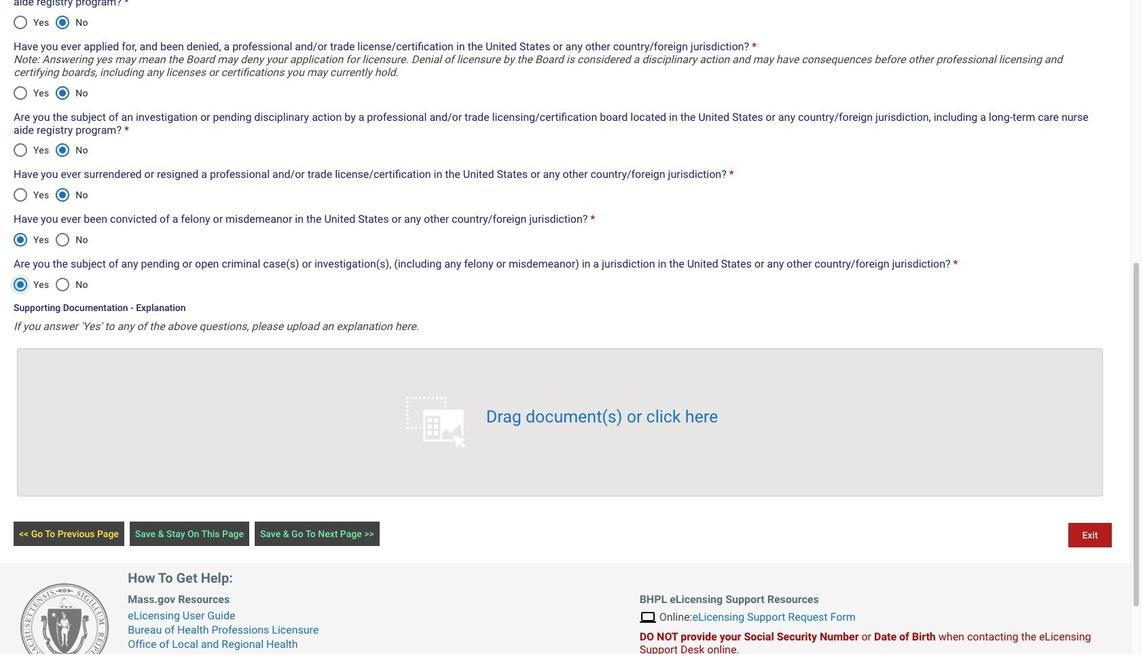 Task type: locate. For each thing, give the bounding box(es) containing it.
5 option group from the top
[[6, 223, 95, 256]]

6 option group from the top
[[6, 268, 95, 301]]

1 option group from the top
[[6, 6, 95, 39]]

option group
[[6, 6, 95, 39], [6, 76, 95, 109], [6, 134, 95, 167], [6, 179, 95, 211], [6, 223, 95, 256], [6, 268, 95, 301]]



Task type: describe. For each thing, give the bounding box(es) containing it.
3 option group from the top
[[6, 134, 95, 167]]

4 option group from the top
[[6, 179, 95, 211]]

massachusetts state seal image
[[20, 583, 109, 654]]

2 option group from the top
[[6, 76, 95, 109]]



Task type: vqa. For each thing, say whether or not it's contained in the screenshot.
6th option group from the bottom of the page
yes



